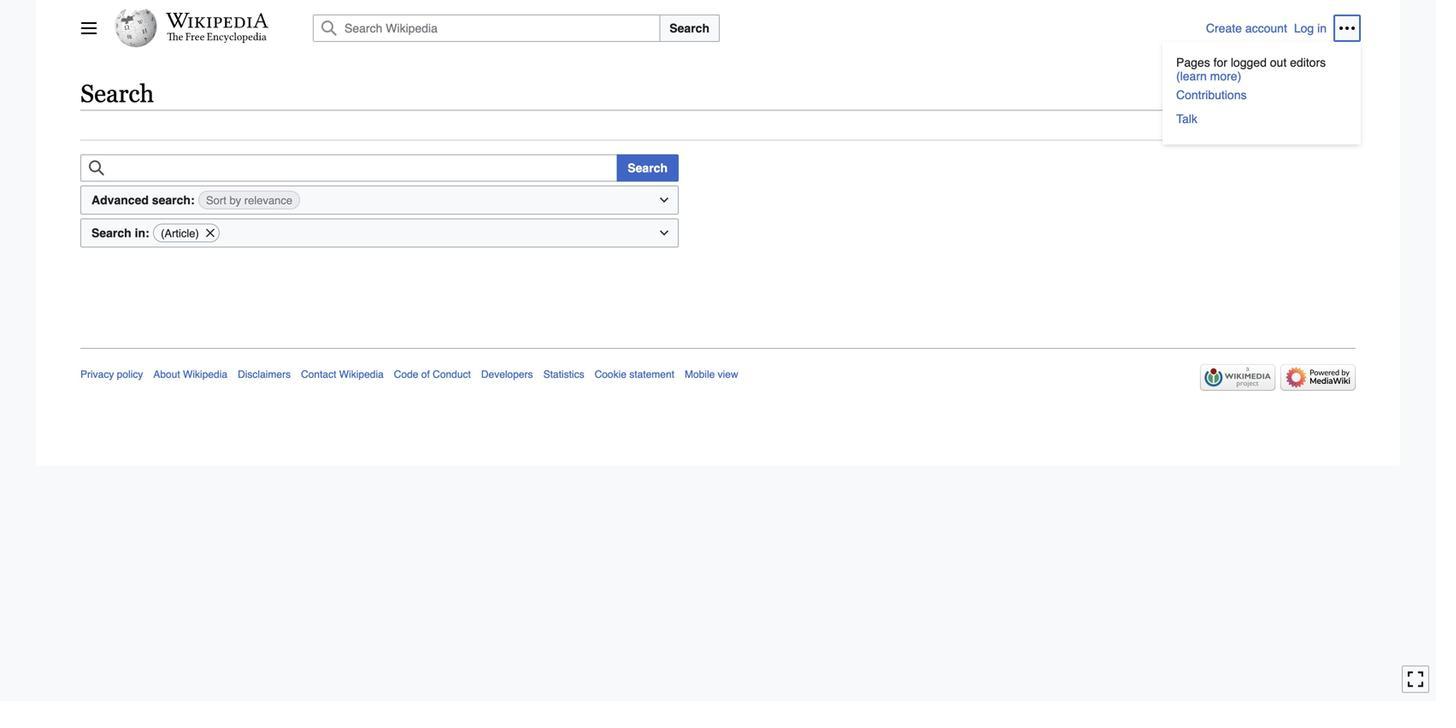 Task type: describe. For each thing, give the bounding box(es) containing it.
powered by mediawiki image
[[1281, 364, 1357, 391]]

statement
[[630, 369, 675, 381]]

advanced search: element
[[80, 185, 679, 215]]

0 vertical spatial search button
[[660, 15, 720, 42]]

(article)
[[161, 227, 199, 240]]

privacy
[[80, 369, 114, 381]]

about wikipedia link
[[153, 369, 228, 381]]

search inside search field
[[670, 21, 710, 35]]

mobile view
[[685, 369, 739, 381]]

editors
[[1291, 56, 1327, 69]]

mobile view link
[[685, 369, 739, 381]]

contributions
[[1177, 88, 1248, 102]]

privacy policy
[[80, 369, 143, 381]]

cookie statement link
[[595, 369, 675, 381]]

contact wikipedia link
[[301, 369, 384, 381]]

page tools element
[[1306, 111, 1363, 140]]

code of conduct
[[394, 369, 471, 381]]

ellipsis image
[[1339, 20, 1357, 37]]

account
[[1246, 21, 1288, 35]]

mobile
[[685, 369, 715, 381]]

learn
[[1181, 69, 1208, 83]]

Search search field
[[293, 15, 1207, 42]]

wikimedia foundation image
[[1201, 364, 1276, 391]]

none search field inside search main content
[[80, 155, 618, 182]]

the free encyclopedia image
[[167, 33, 267, 44]]

menu image
[[80, 20, 98, 37]]

contact
[[301, 369, 337, 381]]

log in link
[[1295, 21, 1328, 35]]

of
[[422, 369, 430, 381]]

disclaimers link
[[238, 369, 291, 381]]

wikipedia for about wikipedia
[[183, 369, 228, 381]]

cookie
[[595, 369, 627, 381]]

talk
[[1177, 112, 1198, 126]]

code of conduct link
[[394, 369, 471, 381]]

wikipedia for contact wikipedia
[[339, 369, 384, 381]]

search in:
[[92, 226, 149, 240]]

Search Wikipedia search field
[[313, 15, 661, 42]]

sort
[[206, 194, 227, 207]]

search main content
[[74, 77, 1363, 280]]

advanced search:
[[92, 193, 195, 207]]

pages for logged out editors learn more
[[1177, 56, 1327, 83]]

in:
[[135, 226, 149, 240]]

pages
[[1177, 56, 1211, 69]]

statistics link
[[544, 369, 585, 381]]

create account link
[[1207, 21, 1288, 35]]

create
[[1207, 21, 1243, 35]]

contributions link
[[1177, 83, 1348, 107]]



Task type: vqa. For each thing, say whether or not it's contained in the screenshot.
the Contributions link
yes



Task type: locate. For each thing, give the bounding box(es) containing it.
log
[[1295, 21, 1315, 35]]

search button inside main content
[[617, 155, 679, 182]]

advanced
[[92, 193, 149, 207]]

wikipedia image
[[166, 13, 269, 28]]

personal tools navigation
[[1163, 15, 1362, 145]]

search in: element
[[80, 218, 679, 248]]

by
[[230, 194, 241, 207]]

talk link
[[1177, 107, 1348, 131]]

privacy policy link
[[80, 369, 143, 381]]

footer
[[80, 348, 1357, 396]]

view
[[718, 369, 739, 381]]

create account log in
[[1207, 21, 1328, 35]]

1 horizontal spatial wikipedia
[[339, 369, 384, 381]]

wikipedia right contact
[[339, 369, 384, 381]]

0 horizontal spatial wikipedia
[[183, 369, 228, 381]]

2 wikipedia from the left
[[339, 369, 384, 381]]

wikipedia right about
[[183, 369, 228, 381]]

conduct
[[433, 369, 471, 381]]

search
[[670, 21, 710, 35], [80, 80, 154, 108], [628, 161, 668, 175], [92, 226, 131, 240]]

logged
[[1232, 56, 1268, 69]]

code
[[394, 369, 419, 381]]

None search field
[[80, 155, 618, 182]]

search:
[[152, 193, 195, 207]]

more
[[1211, 69, 1238, 83]]

disclaimers
[[238, 369, 291, 381]]

remove image
[[204, 225, 216, 242]]

statistics
[[544, 369, 585, 381]]

search button
[[660, 15, 720, 42], [617, 155, 679, 182]]

developers link
[[481, 369, 533, 381]]

sort by relevance
[[206, 194, 293, 207]]

learn more link
[[1177, 69, 1242, 83]]

fullscreen image
[[1408, 671, 1425, 688]]

footer containing privacy policy
[[80, 348, 1357, 396]]

developers
[[481, 369, 533, 381]]

about wikipedia
[[153, 369, 228, 381]]

relevance
[[244, 194, 293, 207]]

out
[[1271, 56, 1287, 69]]

cookie statement
[[595, 369, 675, 381]]

policy
[[117, 369, 143, 381]]

about
[[153, 369, 180, 381]]

in
[[1318, 21, 1328, 35]]

contact wikipedia
[[301, 369, 384, 381]]

1 vertical spatial search button
[[617, 155, 679, 182]]

for
[[1214, 56, 1228, 69]]

1 wikipedia from the left
[[183, 369, 228, 381]]

wikipedia
[[183, 369, 228, 381], [339, 369, 384, 381]]



